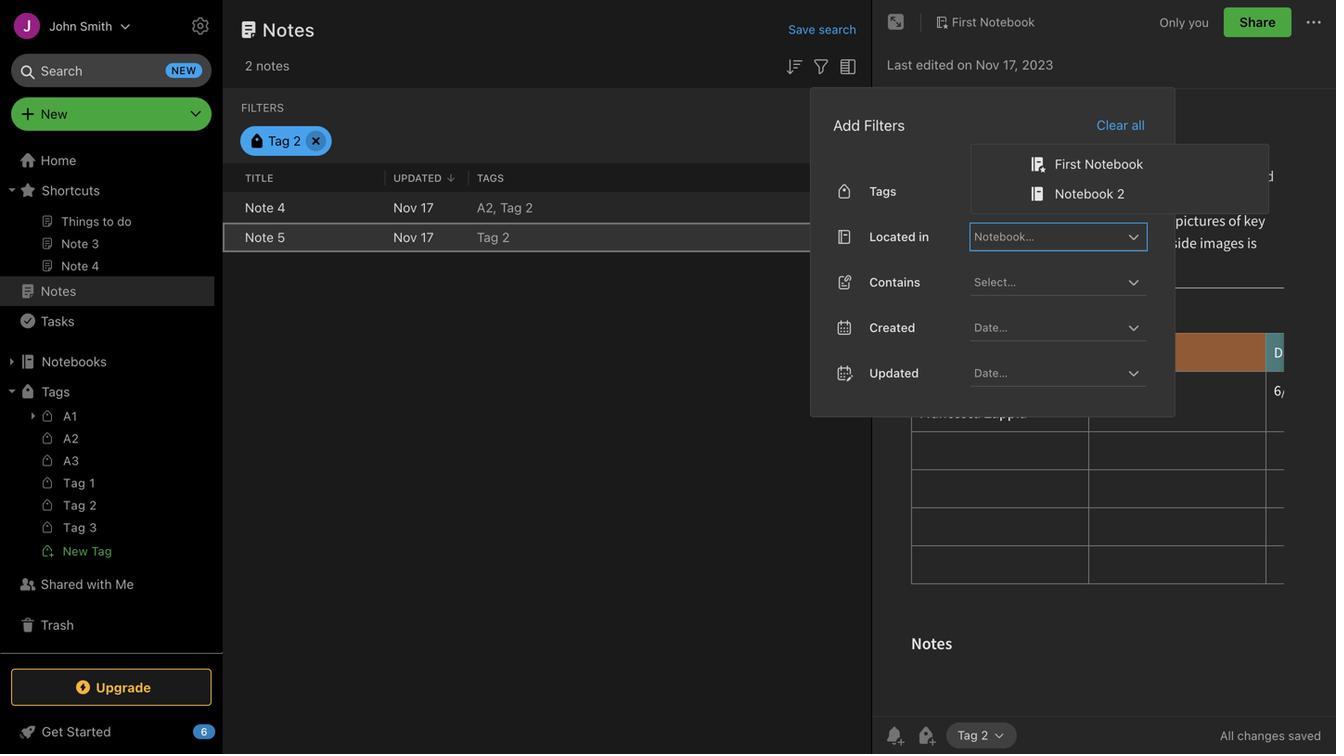 Task type: vqa. For each thing, say whether or not it's contained in the screenshot.
new SEARCH FIELD
yes



Task type: describe. For each thing, give the bounding box(es) containing it.
home link
[[0, 146, 223, 175]]

notes link
[[0, 277, 214, 306]]

a2, tag 2
[[477, 200, 533, 215]]

new tag button
[[0, 540, 214, 562]]

2023
[[1022, 57, 1054, 72]]

Contains field
[[971, 269, 1147, 296]]

in
[[919, 230, 929, 244]]

a1
[[63, 409, 77, 423]]

title
[[245, 172, 273, 184]]

group for tags
[[0, 405, 214, 570]]

saved
[[1288, 729, 1321, 743]]

me
[[115, 577, 134, 592]]

a2,
[[477, 200, 497, 215]]

tag 2 inside the note window element
[[958, 729, 988, 742]]

trash link
[[0, 611, 214, 640]]

tag right a2,
[[500, 200, 522, 215]]

tag 2 link
[[0, 496, 214, 518]]

Tag 2 Tag actions field
[[988, 729, 1006, 742]]

note 5
[[245, 230, 285, 245]]

Account field
[[0, 7, 131, 45]]

row group containing note 4
[[223, 193, 871, 252]]

2 notes
[[245, 58, 290, 73]]

Sort options field
[[783, 54, 805, 78]]

tag left 3
[[63, 521, 86, 534]]

4
[[277, 200, 286, 215]]

new search field
[[24, 54, 202, 87]]

located in
[[869, 230, 929, 244]]

last
[[887, 57, 913, 72]]

shared
[[41, 577, 83, 592]]

cell for note 4
[[223, 193, 238, 223]]

nov for a2, tag 2
[[393, 200, 417, 215]]

smith
[[80, 19, 112, 33]]

save
[[788, 22, 815, 36]]

17 for a2,
[[421, 200, 434, 215]]

started
[[67, 724, 111, 740]]

notes
[[256, 58, 290, 73]]

search
[[819, 22, 856, 36]]

all
[[1220, 729, 1234, 743]]

1 horizontal spatial filters
[[864, 116, 905, 134]]

tasks
[[41, 313, 75, 329]]

new tag
[[63, 544, 112, 558]]

get
[[42, 724, 63, 740]]

tag down a2,
[[477, 230, 499, 245]]

nov 17 for tag 2
[[393, 230, 434, 245]]

only you
[[1160, 15, 1209, 29]]

john
[[49, 19, 77, 33]]

you
[[1189, 15, 1209, 29]]

1 vertical spatial tag 2 button
[[947, 723, 1017, 749]]

2 vertical spatial notebook
[[1055, 186, 1114, 201]]

note for note 5
[[245, 230, 274, 245]]

all
[[1132, 117, 1145, 133]]

1 vertical spatial notebook
[[1085, 156, 1143, 171]]

clear all
[[1097, 117, 1145, 133]]

tag 3 link
[[0, 518, 214, 540]]

View options field
[[832, 54, 859, 78]]

upgrade
[[96, 680, 151, 695]]

tree containing home
[[0, 6, 223, 652]]

More actions field
[[1303, 7, 1325, 37]]

add filters
[[833, 116, 905, 134]]

first notebook inside row group
[[1055, 156, 1143, 171]]

last edited on nov 17, 2023
[[887, 57, 1054, 72]]

save search
[[788, 22, 856, 36]]

shared with me
[[41, 577, 134, 592]]

expand note image
[[885, 11, 908, 33]]

0 horizontal spatial tag 2 button
[[240, 126, 332, 156]]

6
[[201, 726, 208, 738]]

expand notebooks image
[[5, 354, 19, 369]]

add
[[833, 116, 860, 134]]

nov 17 for a2, tag 2
[[393, 200, 434, 215]]

a2 link
[[0, 429, 214, 451]]

0 vertical spatial updated
[[393, 172, 442, 184]]

add a reminder image
[[883, 725, 906, 747]]

date… for created
[[974, 321, 1008, 334]]

notebooks
[[42, 354, 107, 369]]

notebooks link
[[0, 347, 214, 377]]

click to collapse image
[[216, 720, 230, 742]]

 input text field for located in
[[972, 223, 1123, 249]]

2 inside group
[[89, 498, 97, 512]]

save search button
[[788, 20, 856, 39]]

tasks button
[[0, 306, 214, 336]]



Task type: locate. For each thing, give the bounding box(es) containing it.
1 vertical spatial group
[[0, 405, 214, 570]]

group
[[0, 35, 214, 284], [0, 405, 214, 570]]

add filters image
[[810, 55, 832, 78]]

created
[[869, 321, 915, 335]]

tag inside the note window element
[[958, 729, 978, 742]]

tag
[[268, 133, 290, 148], [500, 200, 522, 215], [477, 230, 499, 245], [63, 476, 86, 490], [63, 498, 86, 512], [63, 521, 86, 534], [91, 544, 112, 558], [958, 729, 978, 742]]

1 vertical spatial  input text field
[[972, 269, 1123, 295]]

on
[[957, 57, 972, 72]]

Search text field
[[24, 54, 199, 87]]

2
[[245, 58, 253, 73], [293, 133, 301, 148], [1117, 186, 1125, 201], [525, 200, 533, 215], [502, 230, 510, 245], [89, 498, 97, 512], [981, 729, 988, 742]]

nov 17
[[393, 200, 434, 215], [393, 230, 434, 245]]

first notebook up the notebook 2
[[1055, 156, 1143, 171]]

notes up tasks
[[41, 283, 76, 299]]

first notebook inside button
[[952, 15, 1035, 29]]

 input text field
[[972, 223, 1123, 249], [972, 269, 1123, 295]]

0 horizontal spatial first
[[952, 15, 977, 29]]

1 horizontal spatial row group
[[972, 144, 1269, 214]]

tag 2 inside row group
[[477, 230, 510, 245]]

tag inside tag 2 link
[[63, 498, 86, 512]]

tag 3
[[63, 521, 97, 534]]

0 horizontal spatial filters
[[241, 101, 284, 114]]

new
[[171, 64, 197, 77]]

clear
[[1097, 117, 1128, 133]]

1 note from the top
[[245, 200, 274, 215]]

notebook inside button
[[980, 15, 1035, 29]]

0 vertical spatial group
[[0, 35, 214, 284]]

notebook up the notebook 2
[[1085, 156, 1143, 171]]

tag 2 button right add tag image
[[947, 723, 1017, 749]]

2 group from the top
[[0, 405, 214, 570]]

only
[[1160, 15, 1185, 29]]

group for shortcuts
[[0, 35, 214, 284]]

notebook
[[980, 15, 1035, 29], [1085, 156, 1143, 171], [1055, 186, 1114, 201]]

0 vertical spatial new
[[41, 106, 68, 122]]

filters down 2 notes
[[241, 101, 284, 114]]

tags button
[[0, 377, 214, 406]]

1 vertical spatial first
[[1055, 156, 1081, 171]]

note 4
[[245, 200, 286, 215]]

row group
[[972, 144, 1269, 214], [223, 193, 871, 252]]

tags inside tags button
[[42, 384, 70, 399]]

tag up title
[[268, 133, 290, 148]]

1 vertical spatial updated
[[869, 366, 919, 380]]

new up home
[[41, 106, 68, 122]]

0 horizontal spatial updated
[[393, 172, 442, 184]]

a1 link
[[0, 405, 214, 429]]

2 17 from the top
[[421, 230, 434, 245]]

first inside row group
[[1055, 156, 1081, 171]]

shortcuts button
[[0, 175, 214, 205]]

tag down the tag 3 link
[[91, 544, 112, 558]]

0 vertical spatial first
[[952, 15, 977, 29]]

nov for tag 2
[[393, 230, 417, 245]]

2  input text field from the top
[[972, 269, 1123, 295]]

 input text field up contains field
[[972, 223, 1123, 249]]

1 vertical spatial date…
[[974, 366, 1008, 379]]

0 vertical spatial  input text field
[[972, 223, 1123, 249]]

tag left 1
[[63, 476, 86, 490]]

0 vertical spatial notebook
[[980, 15, 1035, 29]]

0 vertical spatial tag 2 button
[[240, 126, 332, 156]]

row group containing first notebook
[[972, 144, 1269, 214]]

upgrade button
[[11, 669, 212, 706]]

1 17 from the top
[[421, 200, 434, 215]]

with
[[87, 577, 112, 592]]

1 vertical spatial nov
[[393, 200, 417, 215]]

trash
[[41, 618, 74, 633]]

nov
[[976, 57, 1000, 72], [393, 200, 417, 215], [393, 230, 417, 245]]

3
[[89, 521, 97, 534]]

Help and Learning task checklist field
[[0, 717, 223, 747]]

2 horizontal spatial tags
[[869, 184, 897, 198]]

tags up a1
[[42, 384, 70, 399]]

0 vertical spatial nov
[[976, 57, 1000, 72]]

new inside 'button'
[[63, 544, 88, 558]]

group containing a1
[[0, 405, 214, 570]]

cell
[[223, 193, 238, 223], [223, 223, 238, 252]]

tag 2 right add tag image
[[958, 729, 988, 742]]

date… down contains field
[[974, 321, 1008, 334]]

note left 4 at the left of page
[[245, 200, 274, 215]]

tree
[[0, 6, 223, 652]]

changes
[[1237, 729, 1285, 743]]

0 vertical spatial 17
[[421, 200, 434, 215]]

note window element
[[872, 0, 1336, 754]]

2 cell from the top
[[223, 223, 238, 252]]

cell for note 5
[[223, 223, 238, 252]]

a2
[[63, 431, 79, 445]]

cell left note 4
[[223, 193, 238, 223]]

john smith
[[49, 19, 112, 33]]

first
[[952, 15, 977, 29], [1055, 156, 1081, 171]]

date… inside  date picker field
[[974, 366, 1008, 379]]

expand tags image
[[5, 384, 19, 399]]

new inside popup button
[[41, 106, 68, 122]]

tag inside 'new tag' 'button'
[[91, 544, 112, 558]]

date… for updated
[[974, 366, 1008, 379]]

0 horizontal spatial first notebook
[[952, 15, 1035, 29]]

located
[[869, 230, 916, 244]]

1
[[89, 476, 95, 490]]

tag 2 up title
[[268, 133, 301, 148]]

home
[[41, 153, 76, 168]]

new
[[41, 106, 68, 122], [63, 544, 88, 558]]

tags
[[477, 172, 504, 184], [869, 184, 897, 198], [42, 384, 70, 399]]

notebook up located in field
[[1055, 186, 1114, 201]]

shared with me link
[[0, 570, 214, 599]]

filters right 'add'
[[864, 116, 905, 134]]

1 horizontal spatial tag 2 button
[[947, 723, 1017, 749]]

tag 2 down a2,
[[477, 230, 510, 245]]

 Date picker field
[[971, 360, 1164, 387]]

all changes saved
[[1220, 729, 1321, 743]]

0 horizontal spatial notes
[[41, 283, 76, 299]]

tag 1
[[63, 476, 95, 490]]

tags up a2,
[[477, 172, 504, 184]]

edited
[[916, 57, 954, 72]]

date…
[[974, 321, 1008, 334], [974, 366, 1008, 379]]

tags up located
[[869, 184, 897, 198]]

filters
[[241, 101, 284, 114], [864, 116, 905, 134]]

first up on
[[952, 15, 977, 29]]

get started
[[42, 724, 111, 740]]

updated
[[393, 172, 442, 184], [869, 366, 919, 380]]

first notebook
[[952, 15, 1035, 29], [1055, 156, 1143, 171]]

0 vertical spatial filters
[[241, 101, 284, 114]]

0 vertical spatial first notebook
[[952, 15, 1035, 29]]

tag 2 up tag 3
[[63, 498, 97, 512]]

tag 2
[[268, 133, 301, 148], [477, 230, 510, 245], [63, 498, 97, 512], [958, 729, 988, 742]]

2 vertical spatial nov
[[393, 230, 417, 245]]

notebook up 17,
[[980, 15, 1035, 29]]

a3
[[63, 454, 79, 468]]

 input text field inside located in field
[[972, 223, 1123, 249]]

0 horizontal spatial row group
[[223, 193, 871, 252]]

0 horizontal spatial tags
[[42, 384, 70, 399]]

tag inside tag 1 link
[[63, 476, 86, 490]]

first notebook up 17,
[[952, 15, 1035, 29]]

Located in field
[[971, 223, 1147, 250]]

tag 1 link
[[0, 473, 214, 496]]

 Date picker field
[[971, 314, 1164, 341]]

1 horizontal spatial first
[[1055, 156, 1081, 171]]

share
[[1240, 14, 1276, 30]]

more actions image
[[1303, 11, 1325, 33]]

notebook 2
[[1055, 186, 1125, 201]]

first up the notebook 2
[[1055, 156, 1081, 171]]

date… down date… field
[[974, 366, 1008, 379]]

tag down 'tag 1'
[[63, 498, 86, 512]]

tag 2 inside group
[[63, 498, 97, 512]]

1 vertical spatial filters
[[864, 116, 905, 134]]

a3 link
[[0, 451, 214, 473]]

5
[[277, 230, 285, 245]]

new down tag 3
[[63, 544, 88, 558]]

17 for tag
[[421, 230, 434, 245]]

clear all button
[[1095, 114, 1147, 136]]

1 vertical spatial new
[[63, 544, 88, 558]]

 input text field for contains
[[972, 269, 1123, 295]]

17,
[[1003, 57, 1019, 72]]

notes up notes
[[263, 19, 315, 40]]

1 vertical spatial notes
[[41, 283, 76, 299]]

0 vertical spatial date…
[[974, 321, 1008, 334]]

1 vertical spatial nov 17
[[393, 230, 434, 245]]

2 date… from the top
[[974, 366, 1008, 379]]

Add filters field
[[810, 54, 832, 78]]

1 date… from the top
[[974, 321, 1008, 334]]

settings image
[[189, 15, 212, 37]]

note for note 4
[[245, 200, 274, 215]]

first inside button
[[952, 15, 977, 29]]

first notebook button
[[929, 9, 1041, 35]]

2 nov 17 from the top
[[393, 230, 434, 245]]

2 note from the top
[[245, 230, 274, 245]]

cell left note 5 at the left top of the page
[[223, 223, 238, 252]]

1 group from the top
[[0, 35, 214, 284]]

tag 2 button
[[240, 126, 332, 156], [947, 723, 1017, 749]]

0 vertical spatial note
[[245, 200, 274, 215]]

0 vertical spatial nov 17
[[393, 200, 434, 215]]

new for new
[[41, 106, 68, 122]]

shortcuts
[[42, 183, 100, 198]]

contains
[[869, 275, 920, 289]]

0 vertical spatial notes
[[263, 19, 315, 40]]

notes inside notes link
[[41, 283, 76, 299]]

1 horizontal spatial tags
[[477, 172, 504, 184]]

1 vertical spatial note
[[245, 230, 274, 245]]

nov inside the note window element
[[976, 57, 1000, 72]]

tag left tag 2 tag actions field
[[958, 729, 978, 742]]

1 vertical spatial first notebook
[[1055, 156, 1143, 171]]

1  input text field from the top
[[972, 223, 1123, 249]]

1 nov 17 from the top
[[393, 200, 434, 215]]

tag 2 button up title
[[240, 126, 332, 156]]

1 vertical spatial 17
[[421, 230, 434, 245]]

 input text field inside contains field
[[972, 269, 1123, 295]]

1 horizontal spatial updated
[[869, 366, 919, 380]]

notes
[[263, 19, 315, 40], [41, 283, 76, 299]]

1 horizontal spatial first notebook
[[1055, 156, 1143, 171]]

date… inside field
[[974, 321, 1008, 334]]

share button
[[1224, 7, 1292, 37]]

 input text field down located in field
[[972, 269, 1123, 295]]

note left 5
[[245, 230, 274, 245]]

note
[[245, 200, 274, 215], [245, 230, 274, 245]]

Note Editor text field
[[872, 89, 1336, 716]]

add tag image
[[915, 725, 937, 747]]

1 cell from the top
[[223, 193, 238, 223]]

17
[[421, 200, 434, 215], [421, 230, 434, 245]]

1 horizontal spatial notes
[[263, 19, 315, 40]]

new button
[[11, 97, 212, 131]]

new for new tag
[[63, 544, 88, 558]]

2 inside the note window element
[[981, 729, 988, 742]]



